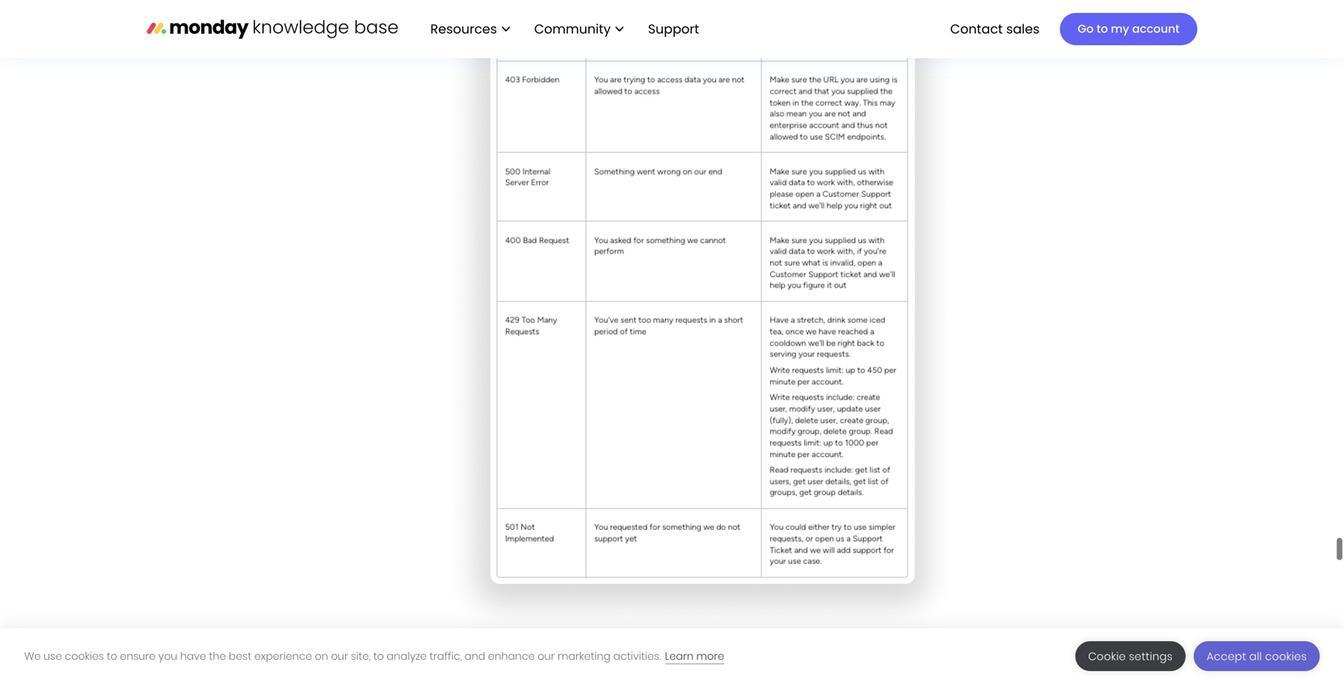 Task type: locate. For each thing, give the bounding box(es) containing it.
our
[[331, 650, 348, 664], [538, 650, 555, 664]]

0 horizontal spatial cookies
[[65, 650, 104, 664]]

main element
[[414, 0, 1198, 58]]

1 cookies from the left
[[65, 650, 104, 664]]

cookies inside button
[[1266, 650, 1308, 665]]

best
[[229, 650, 252, 664]]

support link
[[640, 15, 713, 43], [648, 20, 704, 38]]

activities.
[[614, 650, 661, 664]]

cookies right all
[[1266, 650, 1308, 665]]

we
[[24, 650, 41, 664]]

learn more link
[[665, 650, 725, 665]]

to left the ensure
[[107, 650, 117, 664]]

contact
[[951, 20, 1003, 38]]

cookie settings
[[1089, 650, 1173, 665]]

to right site,
[[374, 650, 384, 664]]

ensure
[[120, 650, 156, 664]]

sales
[[1007, 20, 1040, 38]]

1 horizontal spatial our
[[538, 650, 555, 664]]

site,
[[351, 650, 371, 664]]

support
[[648, 20, 700, 38]]

go to my account
[[1078, 21, 1180, 37]]

resources link
[[423, 15, 518, 43]]

to inside the main element
[[1097, 21, 1109, 37]]

to right go
[[1097, 21, 1109, 37]]

cookies for use
[[65, 650, 104, 664]]

use
[[44, 650, 62, 664]]

my
[[1112, 21, 1130, 37]]

0 horizontal spatial our
[[331, 650, 348, 664]]

learn
[[665, 650, 694, 664]]

cookies
[[65, 650, 104, 664], [1266, 650, 1308, 665]]

to
[[1097, 21, 1109, 37], [107, 650, 117, 664], [374, 650, 384, 664]]

dialog containing cookie settings
[[0, 629, 1345, 685]]

dialog
[[0, 629, 1345, 685]]

2 cookies from the left
[[1266, 650, 1308, 665]]

2 horizontal spatial to
[[1097, 21, 1109, 37]]

list
[[414, 0, 713, 58]]

settings
[[1130, 650, 1173, 665]]

cookie
[[1089, 650, 1127, 665]]

traffic,
[[430, 650, 462, 664]]

1 horizontal spatial cookies
[[1266, 650, 1308, 665]]

our right enhance on the bottom left of the page
[[538, 650, 555, 664]]

cookies right use
[[65, 650, 104, 664]]

1 our from the left
[[331, 650, 348, 664]]

image 1 - 2023-08-23t151258.141.png image
[[443, 0, 960, 639]]

list containing resources
[[414, 0, 713, 58]]

accept all cookies
[[1207, 650, 1308, 665]]

cookie settings button
[[1076, 642, 1186, 672]]

our right on
[[331, 650, 348, 664]]

community
[[535, 20, 611, 38]]

contact sales
[[951, 20, 1040, 38]]



Task type: describe. For each thing, give the bounding box(es) containing it.
account
[[1133, 21, 1180, 37]]

accept all cookies button
[[1194, 642, 1321, 672]]

2 our from the left
[[538, 650, 555, 664]]

we use cookies to ensure you have the best experience on our site, to analyze traffic, and enhance our marketing activities. learn more
[[24, 650, 725, 664]]

resources
[[431, 20, 497, 38]]

go
[[1078, 21, 1094, 37]]

experience
[[254, 650, 312, 664]]

go to my account link
[[1061, 13, 1198, 45]]

on
[[315, 650, 328, 664]]

community link
[[526, 15, 632, 43]]

0 horizontal spatial to
[[107, 650, 117, 664]]

have
[[180, 650, 206, 664]]

contact sales link
[[943, 15, 1048, 43]]

analyze
[[387, 650, 427, 664]]

all
[[1250, 650, 1263, 665]]

enhance
[[488, 650, 535, 664]]

accept
[[1207, 650, 1247, 665]]

and
[[465, 650, 486, 664]]

1 horizontal spatial to
[[374, 650, 384, 664]]

you
[[158, 650, 177, 664]]

more
[[697, 650, 725, 664]]

the
[[209, 650, 226, 664]]

marketing
[[558, 650, 611, 664]]

monday.com logo image
[[147, 12, 398, 46]]

cookies for all
[[1266, 650, 1308, 665]]



Task type: vqa. For each thing, say whether or not it's contained in the screenshot.
on
yes



